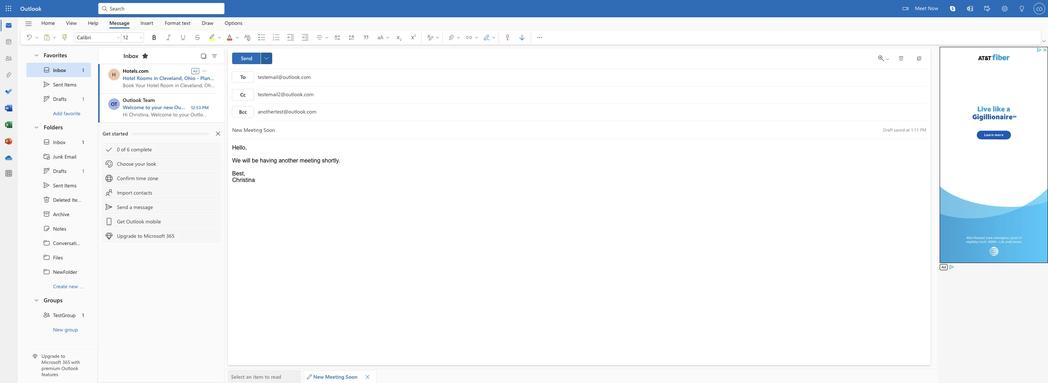 Task type: locate. For each thing, give the bounding box(es) containing it.
another
[[279, 158, 298, 164]]

 button
[[40, 32, 52, 43]]

0 vertical spatial microsoft
[[144, 233, 165, 240]]

 down co image
[[1043, 39, 1046, 43]]

outlook
[[20, 5, 41, 12], [123, 97, 141, 104], [126, 218, 144, 225], [61, 366, 78, 372]]

1 horizontal spatial microsoft
[[144, 233, 165, 240]]

 drafts down junk
[[43, 168, 66, 175]]

 notes
[[43, 225, 66, 233]]

1  drafts from the top
[[43, 95, 66, 103]]

 inside  
[[35, 35, 39, 40]]


[[903, 6, 909, 12]]

 sent items up  tree item
[[43, 182, 77, 189]]

1 horizontal spatial  button
[[533, 30, 547, 45]]

 right 
[[886, 57, 890, 61]]

message list section
[[98, 46, 273, 384]]

powerpoint image
[[5, 138, 12, 146]]

get right 
[[117, 218, 125, 225]]

new
[[163, 104, 173, 111], [69, 283, 78, 290]]

1 horizontal spatial send
[[241, 55, 252, 62]]


[[519, 34, 526, 41]]

 button
[[345, 32, 359, 43]]

1 horizontal spatial your
[[152, 104, 162, 111]]

home button
[[36, 17, 60, 29]]

tab list
[[36, 17, 248, 29]]

left-rail-appbar navigation
[[1, 17, 16, 167]]

clipboard group
[[22, 30, 72, 45]]

 button
[[1041, 38, 1048, 45]]

2  from the top
[[43, 139, 50, 146]]

0 vertical spatial drafts
[[53, 96, 66, 102]]

 button
[[205, 30, 223, 45], [222, 30, 241, 45], [52, 32, 57, 43], [474, 32, 480, 43]]

365 inside message list no conversations selected "list box"
[[166, 233, 174, 240]]

1 vertical spatial 
[[264, 56, 269, 61]]

 tree item down notes
[[26, 236, 100, 251]]

 right  
[[898, 56, 904, 61]]

outlook inside upgrade to microsoft 365 with premium outlook features
[[61, 366, 78, 372]]

 button
[[209, 51, 220, 61]]

view
[[66, 19, 77, 26]]

inbox 
[[124, 52, 149, 60]]

1 down folders tree item
[[82, 139, 84, 146]]

0 vertical spatial upgrade
[[117, 233, 136, 240]]

tab list inside application
[[36, 17, 248, 29]]

 tree item up deleted on the left
[[26, 178, 91, 193]]

 right 'send' button
[[264, 56, 269, 61]]

create new folder tree item
[[26, 280, 93, 294]]

to left read
[[265, 374, 270, 381]]

pm inside message list no conversations selected "list box"
[[202, 105, 209, 111]]

1 vertical spatial 
[[43, 254, 50, 261]]

 down favorites on the top of page
[[43, 81, 50, 88]]

 inside 'favorites' tree item
[[34, 52, 39, 58]]

 button inside folders tree item
[[30, 121, 42, 134]]

draft
[[883, 127, 893, 133]]

1 up add favorite tree item
[[82, 96, 84, 102]]

1  sent items from the top
[[43, 81, 77, 88]]

 button for favorites
[[30, 48, 42, 62]]

1
[[82, 67, 84, 73], [82, 96, 84, 102], [82, 139, 84, 146], [82, 168, 84, 175], [82, 312, 84, 319]]

 inbox inside tree
[[43, 139, 65, 146]]

0 horizontal spatial  button
[[34, 32, 40, 43]]

0 vertical spatial 
[[43, 95, 50, 103]]


[[200, 53, 207, 60]]

add favorite tree item
[[26, 106, 91, 121]]

1 vertical spatial new
[[69, 283, 78, 290]]

testemail2@outlook.com
[[258, 91, 314, 98]]

 right the ''
[[492, 35, 496, 40]]

 button left groups
[[30, 294, 42, 307]]

2  from the top
[[43, 254, 50, 261]]

0 vertical spatial inbox
[[124, 52, 138, 59]]

1 down 'favorites' tree item on the top of page
[[82, 67, 84, 73]]

 down  files
[[43, 269, 50, 276]]

 tree item
[[26, 150, 91, 164]]


[[307, 375, 312, 380]]

 tree item down junk
[[26, 164, 91, 178]]

 tree item
[[26, 308, 91, 323]]

 up 
[[43, 139, 50, 146]]

items up  deleted items
[[64, 182, 77, 189]]

0 vertical spatial new
[[53, 327, 63, 333]]

 button right the  at the left of page
[[474, 32, 480, 43]]

a
[[130, 204, 132, 211]]

0 vertical spatial items
[[64, 81, 77, 88]]

 inside folders tree item
[[34, 124, 39, 130]]

1  tree item from the top
[[26, 77, 91, 92]]

1 vertical spatial sent
[[53, 182, 63, 189]]

 right the  at the left of page
[[475, 35, 479, 40]]

send inside message list no conversations selected "list box"
[[117, 204, 128, 211]]

to inside select an item to read 'button'
[[265, 374, 270, 381]]

 for 
[[898, 56, 904, 61]]

text
[[182, 19, 190, 26]]

 right the  at the left top of page
[[52, 35, 57, 40]]

 button
[[515, 32, 529, 43]]

 button right 
[[34, 32, 40, 43]]

folder
[[79, 283, 93, 290]]

groups tree item
[[26, 294, 91, 308]]

1  tree item from the top
[[26, 236, 100, 251]]

365 inside upgrade to microsoft 365 with premium outlook features
[[62, 360, 70, 366]]

 tree item up  newfolder
[[26, 251, 91, 265]]


[[105, 204, 113, 211]]

 inside  popup button
[[264, 56, 269, 61]]

 tree item down 'favorites' tree item on the top of page
[[26, 77, 91, 92]]

 button left 
[[234, 32, 240, 43]]

 tree item
[[26, 236, 100, 251], [26, 251, 91, 265], [26, 265, 91, 280]]

 button down  
[[30, 48, 42, 62]]

0 vertical spatial  inbox
[[43, 66, 66, 74]]

1 horizontal spatial 365
[[166, 233, 174, 240]]

1 vertical spatial get
[[117, 218, 125, 225]]

increase indent image
[[302, 34, 316, 41]]

 down favorites on the top of page
[[43, 66, 50, 74]]

microsoft down mobile
[[144, 233, 165, 240]]

1 drafts from the top
[[53, 96, 66, 102]]

365
[[166, 233, 174, 240], [62, 360, 70, 366]]

to left with
[[61, 354, 65, 360]]

 inbox
[[43, 66, 66, 74], [43, 139, 65, 146]]

send inside button
[[241, 55, 252, 62]]

 button
[[116, 33, 121, 43], [138, 33, 144, 43], [30, 48, 42, 62], [30, 121, 42, 134], [30, 294, 42, 307]]


[[967, 6, 973, 12]]


[[898, 56, 904, 61], [43, 196, 50, 204]]

 inside favorites tree
[[43, 81, 50, 88]]

3  from the top
[[43, 269, 50, 276]]

1 horizontal spatial new
[[163, 104, 173, 111]]

new left folder
[[69, 283, 78, 290]]

0 vertical spatial 
[[43, 66, 50, 74]]

2  tree item from the top
[[26, 164, 91, 178]]

in
[[154, 75, 158, 82]]

0 vertical spatial sent
[[53, 81, 63, 88]]

get left started
[[103, 130, 111, 137]]

send up "to"
[[241, 55, 252, 62]]

 tree item down the files
[[26, 265, 91, 280]]

drafts up add favorite tree item
[[53, 96, 66, 102]]

best,
[[232, 171, 245, 177]]

message
[[134, 204, 153, 211]]

inbox up  junk email
[[53, 139, 65, 146]]

2 1 from the top
[[82, 96, 84, 102]]

outlook.com
[[174, 104, 204, 111]]

 for 
[[43, 95, 50, 103]]

send button
[[232, 53, 261, 64]]

0 horizontal spatial 365
[[62, 360, 70, 366]]

1 vertical spatial drafts
[[53, 168, 66, 175]]

0 horizontal spatial  button
[[201, 67, 208, 74]]

1 horizontal spatial  button
[[217, 32, 222, 43]]

drafts down  junk email
[[53, 168, 66, 175]]

tags group
[[501, 30, 529, 43]]

outlook up 
[[20, 5, 41, 12]]

 button inside message list no conversations selected "list box"
[[201, 67, 208, 74]]

 button right  button
[[533, 30, 547, 45]]

bcc
[[239, 109, 247, 116]]

1  from the top
[[43, 66, 50, 74]]

upgrade inside upgrade to microsoft 365 with premium outlook features
[[42, 354, 60, 360]]

 button
[[359, 32, 373, 43]]

 right 
[[386, 35, 390, 40]]

3  button from the left
[[234, 32, 240, 43]]

2 horizontal spatial  button
[[234, 32, 240, 43]]

1 vertical spatial  inbox
[[43, 139, 65, 146]]

application
[[0, 0, 1048, 384]]

 button
[[330, 32, 345, 43]]

1 left 
[[82, 168, 84, 175]]

 button up plans
[[201, 67, 208, 74]]

 up  tree item
[[43, 182, 50, 189]]

tree
[[26, 135, 100, 294]]

 button for  dropdown button underneath options button
[[234, 32, 240, 43]]

ad left set your advertising preferences image
[[942, 265, 946, 270]]

3  tree item from the top
[[26, 265, 91, 280]]

1  from the top
[[43, 81, 50, 88]]

1 horizontal spatial get
[[117, 218, 125, 225]]

2 drafts from the top
[[53, 168, 66, 175]]

drafts inside favorites tree
[[53, 96, 66, 102]]

 button for  dropdown button underneath the draw 'button'
[[217, 32, 222, 43]]


[[142, 52, 149, 60]]

outlook up welcome
[[123, 97, 141, 104]]

0 vertical spatial pm
[[202, 105, 209, 111]]

book
[[234, 75, 245, 82]]

0 vertical spatial get
[[103, 130, 111, 137]]

 inside  dropdown button
[[1043, 39, 1046, 43]]

0 vertical spatial  tree item
[[26, 92, 91, 106]]

soon
[[346, 374, 358, 381]]

1 horizontal spatial upgrade
[[117, 233, 136, 240]]

4 1 from the top
[[82, 168, 84, 175]]

 
[[377, 34, 390, 41]]

1 for  tree item for 
[[82, 168, 84, 175]]

 up add favorite tree item
[[43, 95, 50, 103]]

Select a conversation checkbox
[[108, 99, 123, 110]]

 inside  
[[492, 35, 496, 40]]

1 horizontal spatial pm
[[920, 127, 927, 133]]

 button
[[21, 18, 36, 30]]

 left groups
[[34, 298, 39, 304]]

1 vertical spatial items
[[64, 182, 77, 189]]

 button
[[962, 0, 979, 18]]

2  inbox from the top
[[43, 139, 65, 146]]

1 vertical spatial send
[[117, 204, 128, 211]]

1 vertical spatial upgrade
[[42, 354, 60, 360]]

1 vertical spatial  tree item
[[26, 135, 91, 150]]

2 vertical spatial 
[[43, 269, 50, 276]]

new left the group
[[53, 327, 63, 333]]

your down team
[[152, 104, 162, 111]]

 inside tree
[[43, 168, 50, 175]]

Message body, press Alt+F10 to exit text field
[[232, 145, 927, 245]]

0 horizontal spatial new
[[69, 283, 78, 290]]

create
[[53, 283, 67, 290]]

Font size text field
[[121, 33, 138, 42]]

 inbox up junk
[[43, 139, 65, 146]]

1 vertical spatial  sent items
[[43, 182, 77, 189]]

choose
[[117, 161, 134, 168]]

include group
[[444, 30, 497, 45]]

0 vertical spatial  tree item
[[26, 63, 91, 77]]

 for 
[[43, 168, 50, 175]]


[[35, 35, 39, 40], [52, 35, 57, 40], [116, 35, 121, 40], [139, 35, 143, 40], [217, 35, 222, 40], [235, 35, 239, 40], [325, 35, 329, 40], [386, 35, 390, 40], [436, 35, 440, 40], [456, 35, 461, 40], [475, 35, 479, 40], [492, 35, 496, 40], [34, 52, 39, 58], [886, 57, 890, 61], [34, 124, 39, 130], [34, 298, 39, 304]]

inbox down 'favorites' tree item on the top of page
[[53, 67, 66, 73]]

meeting
[[300, 158, 320, 164]]

 right  button
[[536, 34, 543, 41]]

 tree item down favorites on the top of page
[[26, 63, 91, 77]]

inbox left  button
[[124, 52, 138, 59]]

new right 
[[313, 374, 324, 381]]

1 right testgroup
[[82, 312, 84, 319]]

 down  
[[34, 52, 39, 58]]

 button inside 'favorites' tree item
[[30, 48, 42, 62]]

 down 
[[43, 168, 50, 175]]

1 sent from the top
[[53, 81, 63, 88]]

 button left font color image
[[217, 32, 222, 43]]

0 horizontal spatial 
[[43, 196, 50, 204]]

0 vertical spatial 
[[43, 81, 50, 88]]

1 vertical spatial 365
[[62, 360, 70, 366]]

 sent items inside favorites tree
[[43, 81, 77, 88]]

 inside  
[[886, 57, 890, 61]]

0 vertical spatial  sent items
[[43, 81, 77, 88]]

best, christina
[[232, 171, 255, 183]]

upgrade inside message list no conversations selected "list box"
[[117, 233, 136, 240]]

sent up  tree item
[[53, 182, 63, 189]]

1 1 from the top
[[82, 67, 84, 73]]

1 vertical spatial ad
[[942, 265, 946, 270]]

pm
[[202, 105, 209, 111], [920, 127, 927, 133]]

3 1 from the top
[[82, 139, 84, 146]]


[[101, 5, 108, 12]]

2  sent items from the top
[[43, 182, 77, 189]]

outlook inside banner
[[20, 5, 41, 12]]

1  button from the left
[[34, 32, 40, 43]]

1 horizontal spatial 
[[1043, 39, 1046, 43]]

1 vertical spatial 
[[43, 139, 50, 146]]

 inbox inside favorites tree
[[43, 66, 66, 74]]

premium features image
[[33, 355, 38, 360]]

change.
[[214, 75, 232, 82]]

 tree item
[[26, 77, 91, 92], [26, 178, 91, 193]]

calendar image
[[5, 39, 12, 46]]

0 horizontal spatial get
[[103, 130, 111, 137]]

0 vertical spatial ad
[[193, 68, 198, 73]]

2 sent from the top
[[53, 182, 63, 189]]

 up 
[[43, 196, 50, 204]]

to button
[[232, 72, 254, 83]]


[[363, 34, 370, 41]]

 down 
[[43, 240, 50, 247]]

1 for 2nd  tree item from the top
[[82, 139, 84, 146]]

 sent items down 'favorites' tree item on the top of page
[[43, 81, 77, 88]]

new group tree item
[[26, 323, 91, 337]]

 button inside clipboard group
[[34, 32, 40, 43]]

sent up add
[[53, 81, 63, 88]]

 
[[879, 56, 890, 61]]

0 vertical spatial 
[[898, 56, 904, 61]]

1  from the top
[[43, 95, 50, 103]]

1 vertical spatial microsoft
[[42, 360, 61, 366]]

 button
[[199, 51, 209, 61]]

 right 
[[456, 35, 461, 40]]

to down 'get outlook mobile'
[[138, 233, 142, 240]]

cc button
[[232, 89, 254, 101]]

1 vertical spatial 
[[43, 182, 50, 189]]

 inside  
[[386, 35, 390, 40]]

outlook right premium
[[61, 366, 78, 372]]

1 inside  tree item
[[82, 312, 84, 319]]

import contacts
[[117, 190, 152, 196]]

 button right the  at the left top of page
[[52, 32, 57, 43]]

1 vertical spatial  button
[[201, 67, 208, 74]]

welcome
[[123, 104, 144, 111]]

0 vertical spatial new
[[163, 104, 173, 111]]

1 for 2nd  tree item from the bottom of the page
[[82, 67, 84, 73]]

0 horizontal spatial your
[[135, 161, 145, 168]]

at
[[906, 127, 910, 133]]

 drafts inside tree
[[43, 168, 66, 175]]

 tree item up junk
[[26, 135, 91, 150]]

0 vertical spatial send
[[241, 55, 252, 62]]

0 vertical spatial  button
[[533, 30, 547, 45]]

superscript image
[[409, 34, 424, 41]]

0 horizontal spatial upgrade
[[42, 354, 60, 360]]

items right deleted on the left
[[72, 197, 84, 203]]

0 vertical spatial  drafts
[[43, 95, 66, 103]]

upgrade up premium
[[42, 354, 60, 360]]

 right 
[[35, 35, 39, 40]]

Cc text field
[[258, 91, 927, 99]]

new left outlook.com
[[163, 104, 173, 111]]

send left a
[[117, 204, 128, 211]]

 button inside clipboard group
[[52, 32, 57, 43]]

 button left folders
[[30, 121, 42, 134]]

1 vertical spatial inbox
[[53, 67, 66, 73]]

 for  files
[[43, 254, 50, 261]]

to inside upgrade to microsoft 365 with premium outlook features
[[61, 354, 65, 360]]

 inside groups tree item
[[34, 298, 39, 304]]

 inside button
[[898, 56, 904, 61]]

items up 'favorite'
[[64, 81, 77, 88]]

2  drafts from the top
[[43, 168, 66, 175]]

to
[[145, 104, 150, 111], [138, 233, 142, 240], [61, 354, 65, 360], [265, 374, 270, 381]]

1 vertical spatial pm
[[920, 127, 927, 133]]

 right font size text box
[[139, 35, 143, 40]]

0 horizontal spatial microsoft
[[42, 360, 61, 366]]

favorites tree
[[26, 46, 91, 121]]

0 horizontal spatial send
[[117, 204, 128, 211]]

sent inside tree
[[53, 182, 63, 189]]

1  from the top
[[43, 240, 50, 247]]

pm right 12:53
[[202, 105, 209, 111]]

Add a subject text field
[[228, 124, 877, 136]]

1 vertical spatial new
[[313, 374, 324, 381]]

welcome to your new outlook.com account
[[123, 104, 224, 111]]

microsoft for upgrade to microsoft 365
[[144, 233, 165, 240]]

outlook banner
[[0, 0, 1048, 18]]

1 vertical spatial  tree item
[[26, 164, 91, 178]]

365 for upgrade to microsoft 365
[[166, 233, 174, 240]]


[[43, 81, 50, 88], [43, 182, 50, 189]]

0 horizontal spatial pm
[[202, 105, 209, 111]]

1 vertical spatial  tree item
[[26, 178, 91, 193]]

 button inside groups tree item
[[30, 294, 42, 307]]

new inside reading pane main content
[[313, 374, 324, 381]]

testgroup
[[53, 312, 76, 319]]

hello,
[[232, 145, 247, 151]]

0 vertical spatial 
[[43, 240, 50, 247]]

 inbox for 2nd  tree item from the bottom of the page
[[43, 66, 66, 74]]

create new folder
[[53, 283, 93, 290]]

 left folders
[[34, 124, 39, 130]]

ad inside message list no conversations selected "list box"
[[193, 68, 198, 73]]

1 vertical spatial 
[[202, 68, 207, 74]]

drafts inside tree
[[53, 168, 66, 175]]

upgrade right 
[[117, 233, 136, 240]]

 inside tree item
[[43, 196, 50, 204]]

1 vertical spatial  drafts
[[43, 168, 66, 175]]

to down team
[[145, 104, 150, 111]]

2  button from the left
[[217, 32, 222, 43]]

2  tree item from the top
[[26, 178, 91, 193]]

basic text group
[[75, 30, 424, 45]]

 right the 
[[325, 35, 329, 40]]

your left look
[[135, 161, 145, 168]]

microsoft for upgrade to microsoft 365 with premium outlook features
[[42, 360, 61, 366]]

 button
[[212, 128, 224, 140]]

pm right 1:11
[[920, 127, 927, 133]]

2 vertical spatial items
[[72, 197, 84, 203]]

microsoft up "features"
[[42, 360, 61, 366]]

to for welcome to your new outlook.com account
[[145, 104, 150, 111]]

decrease indent image
[[287, 34, 302, 41]]

ad up hotel rooms in cleveland, ohio - plans change. book cancellable
[[193, 68, 198, 73]]


[[43, 312, 50, 319]]

0 horizontal spatial ad
[[193, 68, 198, 73]]

1  inbox from the top
[[43, 66, 66, 74]]

 inbox down favorites on the top of page
[[43, 66, 66, 74]]

 inside the  
[[456, 35, 461, 40]]

home
[[41, 19, 55, 26]]

we
[[232, 158, 241, 164]]

 left font color image
[[217, 35, 222, 40]]

text highlight color image
[[208, 34, 223, 41]]

 sent items inside tree
[[43, 182, 77, 189]]

upgrade to microsoft 365 with premium outlook features
[[42, 354, 80, 378]]

5 1 from the top
[[82, 312, 84, 319]]

1 horizontal spatial 
[[536, 34, 543, 41]]

0 vertical spatial  tree item
[[26, 77, 91, 92]]

2  tree item from the top
[[26, 251, 91, 265]]

history
[[84, 240, 100, 247]]

 up plans
[[202, 68, 207, 74]]

 tree item
[[26, 92, 91, 106], [26, 164, 91, 178]]

meet now
[[915, 5, 939, 12]]

0 horizontal spatial new
[[53, 327, 63, 333]]


[[244, 34, 251, 41]]

1 vertical spatial 
[[43, 168, 50, 175]]

1  tree item from the top
[[26, 92, 91, 106]]

2  from the top
[[43, 168, 50, 175]]

send for send a message
[[117, 204, 128, 211]]


[[43, 66, 50, 74], [43, 139, 50, 146]]

 left the files
[[43, 254, 50, 261]]

microsoft inside upgrade to microsoft 365 with premium outlook features
[[42, 360, 61, 366]]

 button
[[501, 32, 515, 43]]

 right 
[[436, 35, 440, 40]]

0 horizontal spatial 
[[264, 56, 269, 61]]

drafts for 
[[53, 96, 66, 102]]

1 horizontal spatial 
[[898, 56, 904, 61]]

0 vertical spatial 365
[[166, 233, 174, 240]]

 tree item up add
[[26, 92, 91, 106]]

12:53 pm
[[191, 105, 209, 111]]

 for  popup button
[[264, 56, 269, 61]]

new group
[[53, 327, 78, 333]]

tree containing 
[[26, 135, 100, 294]]


[[427, 34, 434, 41]]

1 horizontal spatial ad
[[942, 265, 946, 270]]

1 vertical spatial 
[[43, 196, 50, 204]]

 drafts up add
[[43, 95, 66, 103]]


[[25, 20, 32, 28]]

0 vertical spatial 
[[1043, 39, 1046, 43]]

 
[[316, 34, 329, 41]]


[[105, 146, 113, 153]]

1 for  tree item
[[82, 312, 84, 319]]

microsoft inside message list no conversations selected "list box"
[[144, 233, 165, 240]]

0 horizontal spatial 
[[202, 68, 207, 74]]

send
[[241, 55, 252, 62], [117, 204, 128, 211]]

 inside favorites tree
[[43, 95, 50, 103]]

 drafts inside favorites tree
[[43, 95, 66, 103]]

 inside favorites tree
[[43, 66, 50, 74]]

 tree item
[[26, 63, 91, 77], [26, 135, 91, 150]]

 button
[[944, 0, 962, 17]]

 button
[[22, 32, 34, 43]]

tab list containing home
[[36, 17, 248, 29]]

1 horizontal spatial new
[[313, 374, 324, 381]]

inbox heading
[[114, 48, 151, 64]]

 for  dropdown button at top right
[[1043, 39, 1046, 43]]

 for  deleted items
[[43, 196, 50, 204]]

 tree item
[[26, 207, 91, 222]]

 inside " "
[[475, 35, 479, 40]]



Task type: vqa. For each thing, say whether or not it's contained in the screenshot.


Task type: describe. For each thing, give the bounding box(es) containing it.
hotels.com image
[[108, 69, 120, 81]]

 button
[[139, 50, 151, 62]]

to do image
[[5, 88, 12, 96]]

1:11
[[911, 127, 919, 133]]

 tree item for 
[[26, 164, 91, 178]]

help
[[88, 19, 98, 26]]

 for  conversation history
[[43, 240, 50, 247]]

confirm
[[117, 175, 135, 182]]

shortly.
[[322, 158, 340, 164]]

mobile
[[146, 218, 161, 225]]

1 for  tree item for 
[[82, 96, 84, 102]]

word image
[[5, 105, 12, 112]]

plans
[[200, 75, 212, 82]]

sent inside favorites tree
[[53, 81, 63, 88]]

2 vertical spatial inbox
[[53, 139, 65, 146]]

 button right font size text box
[[138, 33, 144, 43]]


[[194, 34, 201, 41]]

message button
[[104, 17, 135, 29]]

outlook down send a message
[[126, 218, 144, 225]]

Search field
[[109, 5, 220, 12]]

favorites tree item
[[26, 48, 91, 63]]

bullets image
[[258, 34, 273, 41]]

options
[[225, 19, 242, 26]]

email
[[65, 153, 76, 160]]

items inside favorites tree
[[64, 81, 77, 88]]


[[316, 34, 323, 41]]


[[917, 56, 922, 61]]

 for  newfolder
[[43, 269, 50, 276]]

insert
[[141, 19, 153, 26]]

cancellable
[[247, 75, 273, 82]]

 
[[448, 34, 461, 41]]

 search field
[[98, 0, 225, 16]]

favorite
[[64, 110, 80, 117]]

get for get outlook mobile
[[117, 218, 125, 225]]

 inside  
[[436, 35, 440, 40]]

mail image
[[5, 22, 12, 29]]

conversation
[[53, 240, 82, 247]]

newfolder
[[53, 269, 77, 276]]

 button
[[363, 372, 373, 383]]

 tree item
[[26, 222, 91, 236]]

complete
[[131, 146, 152, 153]]

 
[[43, 34, 57, 41]]

 left 
[[235, 35, 239, 40]]

files
[[53, 254, 63, 261]]

an
[[246, 374, 252, 381]]

get for get started
[[103, 130, 111, 137]]

format text
[[165, 19, 190, 26]]

select
[[231, 374, 245, 381]]

testemail@outlook.com
[[258, 73, 311, 80]]

now
[[928, 5, 939, 12]]

1 vertical spatial your
[[135, 161, 145, 168]]

to
[[240, 74, 246, 81]]


[[43, 153, 50, 160]]

add
[[53, 110, 62, 117]]

ohio
[[184, 75, 195, 82]]

0 vertical spatial your
[[152, 104, 162, 111]]

look
[[146, 161, 156, 168]]

anothertest@outlook.com
[[258, 108, 317, 115]]


[[1019, 6, 1025, 12]]

excel image
[[5, 122, 12, 129]]

upgrade for upgrade to microsoft 365
[[117, 233, 136, 240]]

select an item to read
[[231, 374, 281, 381]]

set your advertising preferences image
[[949, 265, 955, 270]]

 button down options button
[[222, 30, 241, 45]]

meet
[[915, 5, 927, 12]]

options button
[[219, 17, 248, 29]]

with
[[71, 360, 80, 366]]

 inside the " "
[[52, 35, 57, 40]]

2  tree item from the top
[[26, 135, 91, 150]]

upgrade to microsoft 365
[[117, 233, 174, 240]]

 button
[[240, 32, 255, 43]]

folders tree item
[[26, 121, 91, 135]]

send for send
[[241, 55, 252, 62]]

 button
[[161, 32, 176, 43]]

font color image
[[226, 34, 241, 41]]

hotel
[[123, 75, 135, 82]]

files image
[[5, 72, 12, 79]]


[[985, 6, 991, 12]]

0 vertical spatial 
[[536, 34, 543, 41]]

 button
[[979, 0, 996, 18]]

draw button
[[197, 17, 219, 29]]

items inside  deleted items
[[72, 197, 84, 203]]

 button inside include group
[[474, 32, 480, 43]]

onedrive image
[[5, 155, 12, 162]]

add favorite
[[53, 110, 80, 117]]

365 for upgrade to microsoft 365 with premium outlook features
[[62, 360, 70, 366]]

 button for folders
[[30, 121, 42, 134]]

 button down the draw 'button'
[[205, 30, 223, 45]]

 button
[[912, 53, 927, 64]]

 drafts for 
[[43, 95, 66, 103]]

co image
[[1034, 3, 1045, 14]]

 deleted items
[[43, 196, 84, 204]]

 
[[427, 34, 440, 41]]

hotel rooms in cleveland, ohio - plans change. book cancellable
[[123, 75, 273, 82]]

upgrade for upgrade to microsoft 365 with premium outlook features
[[42, 354, 60, 360]]

groups
[[44, 297, 63, 304]]

outlook team
[[123, 97, 155, 104]]

inbox inside inbox 
[[124, 52, 138, 59]]

 inbox for 2nd  tree item from the top
[[43, 139, 65, 146]]

contacts
[[134, 190, 152, 196]]

To text field
[[258, 73, 927, 82]]

outlook team image
[[108, 99, 120, 110]]

get started
[[103, 130, 128, 137]]

 inside message list no conversations selected "list box"
[[202, 68, 207, 74]]

 button
[[147, 32, 161, 43]]

inbox inside favorites tree
[[53, 67, 66, 73]]

new inside message list no conversations selected "list box"
[[163, 104, 173, 111]]

 tree item
[[26, 193, 91, 207]]

group
[[65, 327, 78, 333]]

2  from the top
[[43, 182, 50, 189]]

 button down message button
[[116, 33, 121, 43]]


[[105, 175, 113, 182]]

 
[[26, 34, 39, 41]]

premium
[[42, 366, 60, 372]]

message list no conversations selected list box
[[98, 64, 273, 384]]


[[43, 34, 51, 41]]


[[504, 34, 511, 41]]

Font text field
[[75, 33, 115, 42]]


[[43, 211, 50, 218]]

12:53
[[191, 105, 201, 111]]


[[365, 375, 370, 380]]

favorites
[[44, 51, 67, 59]]

insert button
[[135, 17, 159, 29]]

 sent items for first  tree item from the top of the page
[[43, 81, 77, 88]]

pm inside reading pane main content
[[920, 127, 927, 133]]

subscript image
[[395, 34, 409, 41]]

 sent items for first  tree item from the bottom
[[43, 182, 77, 189]]

 inside tree
[[43, 139, 50, 146]]

time
[[136, 175, 146, 182]]

people image
[[5, 55, 12, 62]]

 tree item for 
[[26, 92, 91, 106]]

to for upgrade to microsoft 365
[[138, 233, 142, 240]]

choose your look
[[117, 161, 156, 168]]

drafts for 
[[53, 168, 66, 175]]

cleveland,
[[159, 75, 183, 82]]


[[216, 132, 220, 136]]

 drafts for 
[[43, 168, 66, 175]]

new inside tree item
[[53, 327, 63, 333]]

account
[[206, 104, 224, 111]]

Bcc text field
[[258, 108, 927, 117]]

deleted
[[53, 197, 70, 203]]

to for upgrade to microsoft 365 with premium outlook features
[[61, 354, 65, 360]]

more apps image
[[5, 170, 12, 178]]

archive
[[53, 211, 69, 218]]

application containing outlook
[[0, 0, 1048, 384]]

having
[[260, 158, 277, 164]]

bcc button
[[232, 107, 254, 118]]


[[950, 6, 956, 12]]

christina
[[232, 177, 255, 183]]

1  tree item from the top
[[26, 63, 91, 77]]

 button
[[57, 32, 72, 43]]

new inside tree item
[[69, 283, 78, 290]]

 inside  
[[325, 35, 329, 40]]

numbering image
[[273, 34, 287, 41]]

reading pane main content
[[225, 45, 938, 384]]

confirm time zone
[[117, 175, 158, 182]]

 button for groups
[[30, 294, 42, 307]]

 left font size text box
[[116, 35, 121, 40]]



